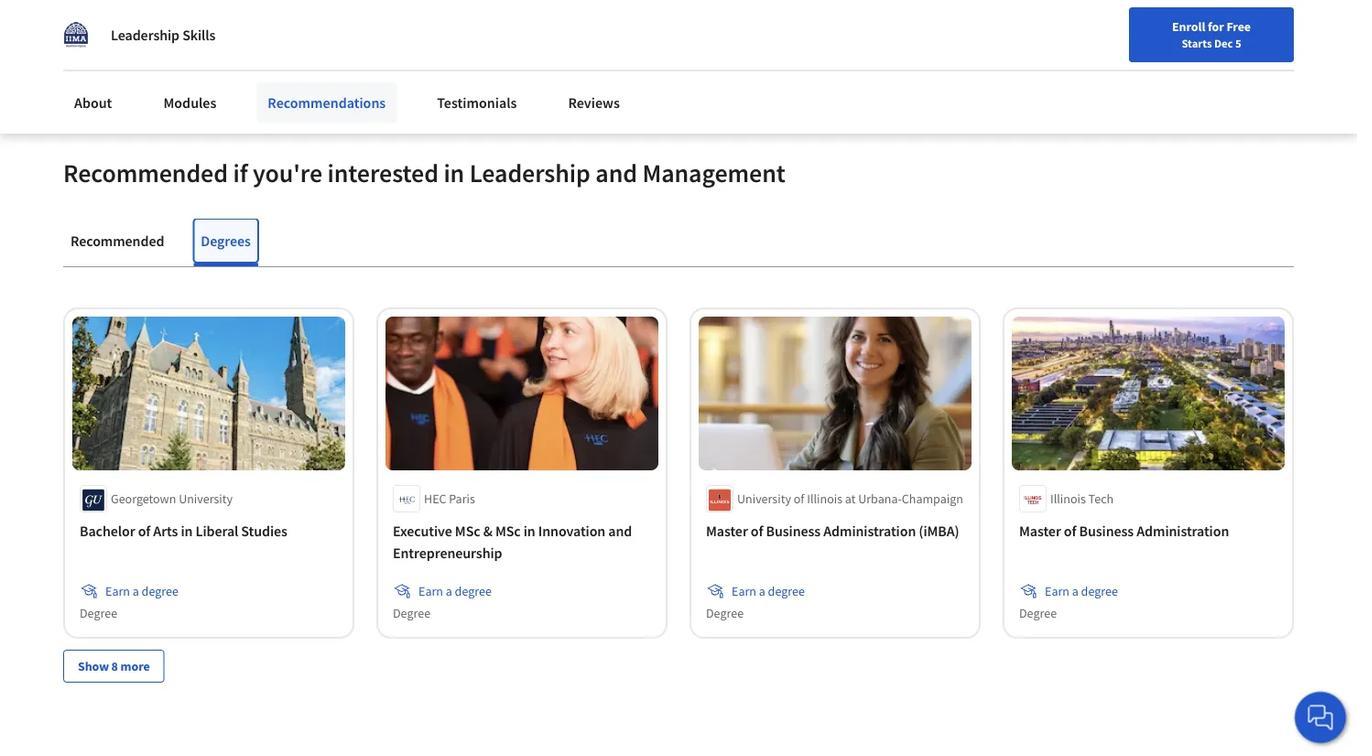 Task type: vqa. For each thing, say whether or not it's contained in the screenshot.


Task type: locate. For each thing, give the bounding box(es) containing it.
leadership left skills
[[111, 26, 180, 44]]

degree for master of business administration (imba)
[[706, 605, 744, 622]]

in right the &
[[524, 522, 536, 540]]

1 degree from the left
[[80, 605, 117, 622]]

msc left the &
[[455, 522, 481, 540]]

recommendations
[[268, 93, 386, 112]]

bachelor of arts in liberal studies link
[[80, 520, 338, 542]]

of inside master of business administration link
[[1064, 522, 1077, 540]]

recommended button
[[63, 219, 172, 263]]

0 horizontal spatial university
[[179, 491, 233, 507]]

management
[[643, 157, 786, 189]]

of
[[794, 491, 805, 507], [138, 522, 150, 540], [751, 522, 764, 540], [1064, 522, 1077, 540]]

earn a degree down arts
[[105, 583, 178, 600]]

bachelor
[[80, 522, 135, 540]]

degree down master of business administration
[[1082, 583, 1118, 600]]

of for master of business administration
[[1064, 522, 1077, 540]]

earn a degree down entrepreneurship
[[419, 583, 492, 600]]

administration for master of business administration (imba)
[[824, 522, 916, 540]]

and for leadership
[[596, 157, 638, 189]]

master for master of business administration
[[1020, 522, 1062, 540]]

3 degree from the left
[[706, 605, 744, 622]]

executive msc & msc in innovation and entrepreneurship link
[[393, 520, 651, 564]]

leadership
[[111, 26, 180, 44], [470, 157, 591, 189]]

arts
[[153, 522, 178, 540]]

and inside executive msc & msc in innovation and entrepreneurship
[[609, 522, 632, 540]]

2 degree from the left
[[393, 605, 431, 622]]

degree for in
[[455, 583, 492, 600]]

0 horizontal spatial business
[[766, 522, 821, 540]]

leadership skills
[[111, 26, 216, 44]]

1 vertical spatial recommended
[[71, 232, 164, 250]]

0 horizontal spatial msc
[[455, 522, 481, 540]]

recommended if you're interested in leadership and management
[[63, 157, 786, 189]]

university up master of business administration (imba)
[[737, 491, 791, 507]]

1 master from the left
[[706, 522, 748, 540]]

illinois
[[807, 491, 843, 507], [1051, 491, 1086, 507]]

menu item
[[973, 18, 1091, 78]]

msc right the &
[[496, 522, 521, 540]]

&
[[483, 522, 493, 540]]

in
[[444, 157, 465, 189], [181, 522, 193, 540], [524, 522, 536, 540]]

3 earn a degree from the left
[[732, 583, 805, 600]]

0 vertical spatial leadership
[[111, 26, 180, 44]]

university
[[179, 491, 233, 507], [737, 491, 791, 507]]

degree
[[142, 583, 178, 600], [455, 583, 492, 600], [768, 583, 805, 600], [1082, 583, 1118, 600]]

if
[[233, 157, 248, 189]]

recommended
[[63, 157, 228, 189], [71, 232, 164, 250]]

0 horizontal spatial illinois
[[807, 491, 843, 507]]

master for master of business administration (imba)
[[706, 522, 748, 540]]

about
[[74, 93, 112, 112]]

1 earn a degree from the left
[[105, 583, 178, 600]]

1 horizontal spatial in
[[444, 157, 465, 189]]

degree down arts
[[142, 583, 178, 600]]

2 degree from the left
[[455, 583, 492, 600]]

master of business administration (imba) link
[[706, 520, 965, 542]]

degree
[[80, 605, 117, 622], [393, 605, 431, 622], [706, 605, 744, 622], [1020, 605, 1057, 622]]

business down tech
[[1080, 522, 1134, 540]]

earn a degree down master of business administration (imba)
[[732, 583, 805, 600]]

hec paris
[[424, 491, 475, 507]]

illinois left tech
[[1051, 491, 1086, 507]]

and
[[596, 157, 638, 189], [609, 522, 632, 540]]

0 vertical spatial and
[[596, 157, 638, 189]]

innovation
[[538, 522, 606, 540]]

coursera image
[[22, 15, 138, 44]]

executive
[[393, 522, 452, 540]]

1 vertical spatial and
[[609, 522, 632, 540]]

bachelor of arts in liberal studies
[[80, 522, 288, 540]]

show 8 more button
[[63, 650, 165, 683]]

recommendations link
[[257, 82, 397, 123]]

8
[[111, 659, 118, 675]]

earn for master of business administration (imba)
[[732, 583, 757, 600]]

reviews link
[[557, 82, 631, 123]]

skills
[[182, 26, 216, 44]]

1 university from the left
[[179, 491, 233, 507]]

1 administration from the left
[[824, 522, 916, 540]]

1 horizontal spatial administration
[[1137, 522, 1230, 540]]

earn a degree
[[105, 583, 178, 600], [419, 583, 492, 600], [732, 583, 805, 600], [1045, 583, 1118, 600]]

university up bachelor of arts in liberal studies link
[[179, 491, 233, 507]]

master
[[706, 522, 748, 540], [1020, 522, 1062, 540]]

3 a from the left
[[759, 583, 766, 600]]

free
[[1227, 18, 1251, 35]]

1 horizontal spatial master
[[1020, 522, 1062, 540]]

0 horizontal spatial leadership
[[111, 26, 180, 44]]

earn a degree down master of business administration
[[1045, 583, 1118, 600]]

a for executive msc & msc in innovation and entrepreneurship
[[446, 583, 452, 600]]

chat with us image
[[1306, 704, 1336, 733]]

3 degree from the left
[[768, 583, 805, 600]]

urbana-
[[859, 491, 902, 507]]

master of business administration (imba)
[[706, 522, 960, 540]]

and right the innovation
[[609, 522, 632, 540]]

degrees
[[201, 232, 251, 250]]

degree for bachelor of arts in liberal studies
[[80, 605, 117, 622]]

4 earn a degree from the left
[[1045, 583, 1118, 600]]

in inside executive msc & msc in innovation and entrepreneurship
[[524, 522, 536, 540]]

illinois left at at right bottom
[[807, 491, 843, 507]]

more
[[121, 659, 150, 675]]

1 horizontal spatial msc
[[496, 522, 521, 540]]

a for master of business administration
[[1073, 583, 1079, 600]]

0 horizontal spatial in
[[181, 522, 193, 540]]

4 earn from the left
[[1045, 583, 1070, 600]]

1 horizontal spatial university
[[737, 491, 791, 507]]

of for university of illinois at urbana-champaign
[[794, 491, 805, 507]]

1 business from the left
[[766, 522, 821, 540]]

dec
[[1215, 36, 1233, 50]]

at
[[845, 491, 856, 507]]

executive msc & msc in innovation and entrepreneurship
[[393, 522, 632, 562]]

3 earn from the left
[[732, 583, 757, 600]]

about link
[[63, 82, 123, 123]]

4 degree from the left
[[1020, 605, 1057, 622]]

earn a degree for master of business administration (imba)
[[732, 583, 805, 600]]

earn
[[105, 583, 130, 600], [419, 583, 443, 600], [732, 583, 757, 600], [1045, 583, 1070, 600]]

2 earn a degree from the left
[[419, 583, 492, 600]]

2 illinois from the left
[[1051, 491, 1086, 507]]

of inside bachelor of arts in liberal studies link
[[138, 522, 150, 540]]

1 a from the left
[[133, 583, 139, 600]]

recommended for recommended
[[71, 232, 164, 250]]

leadership down testimonials "link"
[[470, 157, 591, 189]]

and down reviews
[[596, 157, 638, 189]]

in right interested
[[444, 157, 465, 189]]

2 a from the left
[[446, 583, 452, 600]]

degree down master of business administration (imba)
[[768, 583, 805, 600]]

business
[[766, 522, 821, 540], [1080, 522, 1134, 540]]

a
[[133, 583, 139, 600], [446, 583, 452, 600], [759, 583, 766, 600], [1073, 583, 1079, 600]]

0 horizontal spatial administration
[[824, 522, 916, 540]]

earn a degree for master of business administration
[[1045, 583, 1118, 600]]

0 vertical spatial recommended
[[63, 157, 228, 189]]

in for entrepreneurship
[[524, 522, 536, 540]]

recommended inside button
[[71, 232, 164, 250]]

you're
[[253, 157, 322, 189]]

2 business from the left
[[1080, 522, 1134, 540]]

2 administration from the left
[[1137, 522, 1230, 540]]

0 horizontal spatial master
[[706, 522, 748, 540]]

degree down entrepreneurship
[[455, 583, 492, 600]]

earn for bachelor of arts in liberal studies
[[105, 583, 130, 600]]

earn for executive msc & msc in innovation and entrepreneurship
[[419, 583, 443, 600]]

1 horizontal spatial illinois
[[1051, 491, 1086, 507]]

msc
[[455, 522, 481, 540], [496, 522, 521, 540]]

modules
[[163, 93, 217, 112]]

testimonials
[[437, 93, 517, 112]]

2 earn from the left
[[419, 583, 443, 600]]

1 horizontal spatial leadership
[[470, 157, 591, 189]]

1 degree from the left
[[142, 583, 178, 600]]

4 a from the left
[[1073, 583, 1079, 600]]

entrepreneurship
[[393, 544, 502, 562]]

of inside master of business administration (imba) link
[[751, 522, 764, 540]]

administration
[[824, 522, 916, 540], [1137, 522, 1230, 540]]

in right arts
[[181, 522, 193, 540]]

university of illinois at urbana-champaign
[[737, 491, 964, 507]]

champaign
[[902, 491, 964, 507]]

2 master from the left
[[1020, 522, 1062, 540]]

georgetown
[[111, 491, 176, 507]]

1 horizontal spatial business
[[1080, 522, 1134, 540]]

2 horizontal spatial in
[[524, 522, 536, 540]]

business down university of illinois at urbana-champaign
[[766, 522, 821, 540]]

1 earn from the left
[[105, 583, 130, 600]]

earn a degree for bachelor of arts in liberal studies
[[105, 583, 178, 600]]

a for master of business administration (imba)
[[759, 583, 766, 600]]



Task type: describe. For each thing, give the bounding box(es) containing it.
degree for master of business administration
[[1020, 605, 1057, 622]]

5
[[1236, 36, 1242, 50]]

show
[[78, 659, 109, 675]]

tech
[[1089, 491, 1114, 507]]

1 illinois from the left
[[807, 491, 843, 507]]

georgetown university
[[111, 491, 233, 507]]

collection element
[[52, 268, 1305, 713]]

modules link
[[152, 82, 228, 123]]

earn for master of business administration
[[1045, 583, 1070, 600]]

a for bachelor of arts in liberal studies
[[133, 583, 139, 600]]

of for bachelor of arts in liberal studies
[[138, 522, 150, 540]]

4 degree from the left
[[1082, 583, 1118, 600]]

hec
[[424, 491, 447, 507]]

iima - iim ahmedabad image
[[63, 22, 89, 48]]

business for master of business administration (imba)
[[766, 522, 821, 540]]

earn a degree for executive msc & msc in innovation and entrepreneurship
[[419, 583, 492, 600]]

and for innovation
[[609, 522, 632, 540]]

for
[[1208, 18, 1225, 35]]

degree for (imba)
[[768, 583, 805, 600]]

master of business administration link
[[1020, 520, 1278, 542]]

in for management
[[444, 157, 465, 189]]

degree for liberal
[[142, 583, 178, 600]]

starts
[[1182, 36, 1212, 50]]

enroll
[[1173, 18, 1206, 35]]

business for master of business administration
[[1080, 522, 1134, 540]]

enroll for free starts dec 5
[[1173, 18, 1251, 50]]

degrees button
[[194, 219, 258, 263]]

studies
[[241, 522, 288, 540]]

illinois tech
[[1051, 491, 1114, 507]]

2 university from the left
[[737, 491, 791, 507]]

show 8 more
[[78, 659, 150, 675]]

of for master of business administration (imba)
[[751, 522, 764, 540]]

degree for executive msc & msc in innovation and entrepreneurship
[[393, 605, 431, 622]]

paris
[[449, 491, 475, 507]]

2 msc from the left
[[496, 522, 521, 540]]

1 msc from the left
[[455, 522, 481, 540]]

(imba)
[[919, 522, 960, 540]]

liberal
[[196, 522, 238, 540]]

reviews
[[568, 93, 620, 112]]

administration for master of business administration
[[1137, 522, 1230, 540]]

interested
[[328, 157, 439, 189]]

testimonials link
[[426, 82, 528, 123]]

1 vertical spatial leadership
[[470, 157, 591, 189]]

recommended for recommended if you're interested in leadership and management
[[63, 157, 228, 189]]

master of business administration
[[1020, 522, 1230, 540]]

recommendation tabs tab list
[[63, 219, 1294, 267]]

show notifications image
[[1110, 23, 1132, 45]]



